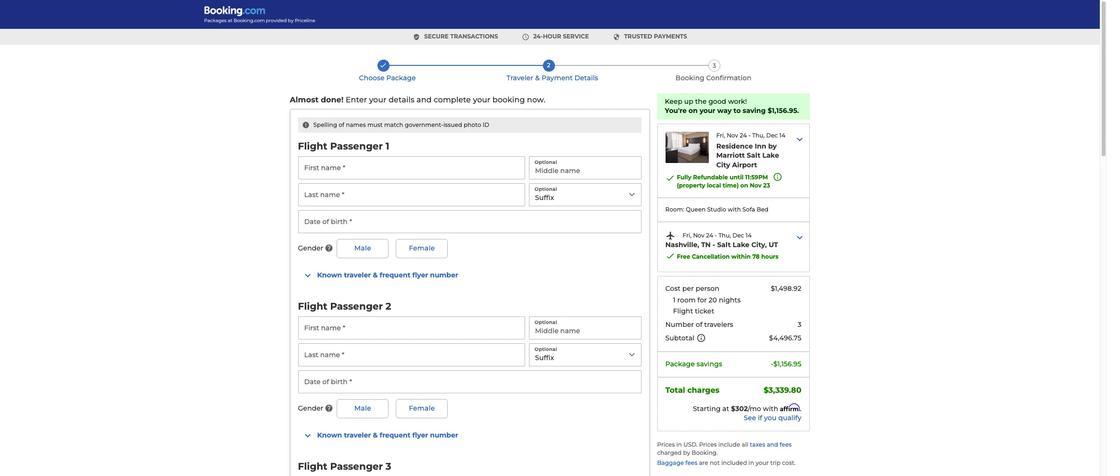 Task type: vqa. For each thing, say whether or not it's contained in the screenshot.
female for 2
yes



Task type: describe. For each thing, give the bounding box(es) containing it.
room
[[678, 296, 696, 304]]

cost per person
[[666, 284, 720, 293]]

. inside starting at $302 /mo with affirm . see if you qualify
[[800, 405, 802, 413]]

taxes
[[750, 441, 765, 448]]

hours
[[761, 253, 779, 260]]

almost done! enter your details and complete your booking now.
[[290, 95, 546, 104]]

refundable
[[693, 174, 728, 181]]

toggle tooltip image
[[696, 334, 706, 343]]

First flight passenger's date of birth telephone field
[[298, 210, 641, 233]]

$1,156.95.
[[768, 106, 799, 115]]

booking
[[493, 95, 525, 104]]

thu, for fri, nov 24 - thu, dec 14 residence inn by marriott salt lake city airport
[[752, 132, 765, 139]]

enter
[[346, 95, 367, 104]]

keep
[[665, 97, 683, 106]]

0 vertical spatial with
[[728, 206, 741, 213]]

include
[[719, 441, 740, 448]]

hour
[[543, 33, 561, 40]]

/mo
[[748, 405, 761, 413]]

Second flight passenger's first name text field
[[298, 317, 525, 340]]

fri, nov 24 - thu, dec 14
[[683, 232, 752, 239]]

optional for second flight passenger's first name text box
[[535, 319, 557, 326]]

way
[[718, 106, 732, 115]]

city
[[717, 161, 730, 169]]

passenger for 2
[[330, 301, 383, 312]]

1 horizontal spatial fees
[[780, 441, 792, 448]]

gender for flight passenger 1
[[298, 244, 323, 253]]

id
[[483, 121, 489, 128]]

24 for fri, nov 24 - thu, dec 14
[[706, 232, 713, 239]]

choose
[[359, 74, 385, 82]]

cost.
[[782, 459, 796, 466]]

almost
[[290, 95, 319, 104]]

flight passenger 2
[[298, 301, 391, 312]]

flight for flight passenger 1
[[298, 140, 328, 152]]

number of travelers
[[666, 320, 734, 329]]

20
[[709, 296, 717, 304]]

$302
[[731, 405, 748, 413]]

you're
[[665, 106, 687, 115]]

booking confirmation
[[676, 74, 752, 82]]

optional for first flight passenger's first name text field
[[535, 159, 557, 165]]

$1,156.95
[[774, 360, 802, 368]]

room: queen studio with sofa bed
[[666, 206, 769, 213]]

1 vertical spatial package
[[666, 360, 695, 368]]

24 for fri, nov 24 - thu, dec 14 residence inn by marriott salt lake city airport
[[740, 132, 747, 139]]

Optional text field
[[529, 156, 641, 179]]

$1,498.92
[[771, 284, 802, 293]]

1 room  for 20 nights flight ticket
[[673, 296, 741, 316]]

with inside starting at $302 /mo with affirm . see if you qualify
[[763, 405, 778, 413]]

nights
[[719, 296, 741, 304]]

not
[[710, 459, 720, 466]]

trusted
[[624, 33, 652, 40]]

fri, for fri, nov 24 - thu, dec 14
[[683, 232, 692, 239]]

0 horizontal spatial .
[[696, 441, 698, 448]]

time)
[[723, 182, 739, 189]]

traveler for 2
[[344, 431, 371, 440]]

First flight passenger's last name text field
[[298, 183, 525, 206]]

11:59pm
[[745, 174, 768, 181]]

0 vertical spatial and
[[417, 95, 432, 104]]

$4,496.75
[[769, 334, 802, 343]]

see if you qualify link
[[658, 414, 802, 423]]

0 vertical spatial 2
[[547, 62, 551, 69]]

are
[[699, 459, 708, 466]]

transactions
[[450, 33, 498, 40]]

to
[[734, 106, 741, 115]]

residence
[[717, 142, 753, 150]]

flight for flight passenger 3
[[298, 461, 328, 472]]

names
[[346, 121, 366, 128]]

you
[[764, 414, 777, 423]]

work!
[[728, 97, 747, 106]]

0 horizontal spatial lake
[[733, 240, 750, 249]]

1 horizontal spatial in
[[749, 459, 754, 466]]

affirm
[[780, 404, 800, 412]]

at
[[723, 405, 729, 413]]

match
[[384, 121, 403, 128]]

23
[[763, 182, 770, 189]]

Second flight passenger's last name text field
[[298, 343, 525, 367]]

1 inside the 1 room  for 20 nights flight ticket
[[673, 296, 676, 304]]

0 vertical spatial &
[[535, 74, 540, 82]]

flight passenger 3
[[298, 461, 391, 472]]

ut
[[769, 240, 778, 249]]

on inside keep up the good work! you're on your way to saving $1,156.95.
[[689, 106, 698, 115]]

14 for fri, nov 24 - thu, dec 14
[[746, 232, 752, 239]]

flights image
[[666, 231, 675, 240]]

number for flight passenger 2
[[430, 431, 458, 440]]

flyer for 2
[[413, 431, 428, 440]]

1 vertical spatial 3
[[798, 320, 802, 329]]

package savings
[[666, 360, 722, 368]]

- up $3,339.80
[[771, 360, 774, 368]]

known for flight passenger 2
[[317, 431, 342, 440]]

nov for fri, nov 24 - thu, dec 14
[[693, 232, 705, 239]]

must
[[367, 121, 383, 128]]

gender for flight passenger 2
[[298, 404, 323, 413]]

subtotal
[[666, 334, 695, 343]]

78
[[753, 253, 760, 260]]

spelling of names must match government-issued photo id
[[313, 121, 489, 128]]

sofa
[[743, 206, 755, 213]]

government-
[[405, 121, 444, 128]]

total
[[666, 386, 685, 395]]

frequent for 1
[[380, 271, 411, 280]]

of for names
[[339, 121, 344, 128]]

city,
[[752, 240, 767, 249]]

person
[[696, 284, 720, 293]]

& for 1
[[373, 271, 378, 280]]

studio
[[707, 206, 726, 213]]

known for flight passenger 1
[[317, 271, 342, 280]]

hotel image image
[[666, 132, 709, 163]]

2 prices from the left
[[699, 441, 717, 448]]

per
[[683, 284, 694, 293]]

ticket
[[695, 307, 715, 316]]

if
[[758, 414, 762, 423]]

female for 1
[[409, 244, 435, 253]]

Optional text field
[[529, 317, 641, 340]]

First flight passenger's first name text field
[[298, 156, 525, 179]]

number
[[666, 320, 694, 329]]

0 horizontal spatial salt
[[717, 240, 731, 249]]

& for 2
[[373, 431, 378, 440]]

done!
[[321, 95, 344, 104]]

male for 2
[[354, 404, 371, 413]]

-$1,156.95
[[771, 360, 802, 368]]

0 vertical spatial booking
[[676, 74, 705, 82]]

tn
[[701, 240, 711, 249]]

frequent for 2
[[380, 431, 411, 440]]

inn
[[755, 142, 767, 150]]

travelers
[[704, 320, 734, 329]]



Task type: locate. For each thing, give the bounding box(es) containing it.
1 traveler from the top
[[344, 271, 371, 280]]

2 frequent from the top
[[380, 431, 411, 440]]

savings
[[697, 360, 722, 368]]

dec
[[766, 132, 778, 139], [733, 232, 744, 239]]

. up qualify
[[800, 405, 802, 413]]

1 frequent from the top
[[380, 271, 411, 280]]

1 prices from the left
[[657, 441, 675, 448]]

up
[[684, 97, 694, 106]]

. up "not"
[[717, 449, 718, 456]]

traveler & payment details
[[507, 74, 598, 82]]

salt down the "fri, nov 24 - thu, dec 14"
[[717, 240, 731, 249]]

and inside prices in usd . prices include all taxes and fees charged by booking . baggage fees are not included in your trip cost.
[[767, 441, 778, 448]]

with left sofa
[[728, 206, 741, 213]]

fri, nov 24 - thu, dec 14 residence inn by marriott salt lake city airport
[[717, 132, 786, 169]]

male for 1
[[354, 244, 371, 253]]

2 known traveler & frequent flyer number from the top
[[317, 431, 458, 440]]

saving
[[743, 106, 766, 115]]

prices right usd
[[699, 441, 717, 448]]

1 vertical spatial booking
[[692, 449, 717, 456]]

known traveler & frequent flyer number for 2
[[317, 431, 458, 440]]

0 vertical spatial traveler
[[344, 271, 371, 280]]

lake up the within
[[733, 240, 750, 249]]

spelling
[[313, 121, 337, 128]]

2
[[547, 62, 551, 69], [386, 301, 391, 312]]

0 horizontal spatial package
[[386, 74, 416, 82]]

1 flyer from the top
[[413, 271, 428, 280]]

gender
[[298, 244, 323, 253], [298, 404, 323, 413]]

nov up residence at the top
[[727, 132, 738, 139]]

optional for first flight passenger's last name text box
[[535, 186, 557, 192]]

and right taxes
[[767, 441, 778, 448]]

female
[[409, 244, 435, 253], [409, 404, 435, 413]]

dec up inn on the right of the page
[[766, 132, 778, 139]]

1 optional from the top
[[535, 159, 557, 165]]

2 up second flight passenger's first name text box
[[386, 301, 391, 312]]

male
[[354, 244, 371, 253], [354, 404, 371, 413]]

passenger for 1
[[330, 140, 383, 152]]

1 vertical spatial flyer
[[413, 431, 428, 440]]

0 vertical spatial gender
[[298, 244, 323, 253]]

total charges
[[666, 386, 720, 395]]

fri, up residence at the top
[[717, 132, 725, 139]]

booking inside prices in usd . prices include all taxes and fees charged by booking . baggage fees are not included in your trip cost.
[[692, 449, 717, 456]]

of for travelers
[[696, 320, 703, 329]]

known
[[317, 271, 342, 280], [317, 431, 342, 440]]

0 horizontal spatial with
[[728, 206, 741, 213]]

. up baggage fees "link"
[[696, 441, 698, 448]]

- up nashville, tn - salt lake city, ut
[[715, 232, 717, 239]]

1 vertical spatial gender
[[298, 404, 323, 413]]

2 gender from the top
[[298, 404, 323, 413]]

your inside prices in usd . prices include all taxes and fees charged by booking . baggage fees are not included in your trip cost.
[[756, 459, 769, 466]]

your right the enter
[[369, 95, 387, 104]]

good
[[709, 97, 726, 106]]

booking up up
[[676, 74, 705, 82]]

fri, inside fri, nov 24 - thu, dec 14 residence inn by marriott salt lake city airport
[[717, 132, 725, 139]]

1 horizontal spatial with
[[763, 405, 778, 413]]

14 up "city,"
[[746, 232, 752, 239]]

room:
[[666, 206, 685, 213]]

2 vertical spatial &
[[373, 431, 378, 440]]

flight inside the 1 room  for 20 nights flight ticket
[[673, 307, 693, 316]]

0 vertical spatial 3
[[713, 62, 716, 69]]

known up flight passenger 3
[[317, 431, 342, 440]]

in left usd
[[677, 441, 682, 448]]

traveler up flight passenger 3
[[344, 431, 371, 440]]

1 vertical spatial 1
[[673, 296, 676, 304]]

lake down inn on the right of the page
[[763, 151, 779, 160]]

service
[[563, 33, 589, 40]]

known traveler & frequent flyer number for 1
[[317, 271, 458, 280]]

- inside fri, nov 24 - thu, dec 14 residence inn by marriott salt lake city airport
[[749, 132, 751, 139]]

by right inn on the right of the page
[[768, 142, 777, 150]]

1 vertical spatial fees
[[686, 459, 698, 466]]

24 inside fri, nov 24 - thu, dec 14 residence inn by marriott salt lake city airport
[[740, 132, 747, 139]]

1 horizontal spatial lake
[[763, 151, 779, 160]]

flyer for 1
[[413, 271, 428, 280]]

- up residence at the top
[[749, 132, 751, 139]]

qualify
[[779, 414, 802, 423]]

traveler up "flight passenger 2"
[[344, 271, 371, 280]]

3 passenger from the top
[[330, 461, 383, 472]]

0 vertical spatial dec
[[766, 132, 778, 139]]

4 optional from the top
[[535, 346, 557, 353]]

of up toggle tooltip image
[[696, 320, 703, 329]]

in
[[677, 441, 682, 448], [749, 459, 754, 466]]

photo
[[464, 121, 481, 128]]

booking.com packages image
[[204, 6, 316, 23]]

1 vertical spatial passenger
[[330, 301, 383, 312]]

1 down cost
[[673, 296, 676, 304]]

& up "flight passenger 2"
[[373, 271, 378, 280]]

0 vertical spatial by
[[768, 142, 777, 150]]

details
[[389, 95, 415, 104]]

nov up 'tn'
[[693, 232, 705, 239]]

charged
[[657, 449, 682, 456]]

payments
[[654, 33, 687, 40]]

in right included on the bottom of the page
[[749, 459, 754, 466]]

nov down 11:59pm
[[750, 182, 762, 189]]

secure
[[424, 33, 449, 40]]

passenger
[[330, 140, 383, 152], [330, 301, 383, 312], [330, 461, 383, 472]]

24 up residence at the top
[[740, 132, 747, 139]]

0 vertical spatial thu,
[[752, 132, 765, 139]]

1 vertical spatial &
[[373, 271, 378, 280]]

of left the names
[[339, 121, 344, 128]]

airport
[[732, 161, 757, 169]]

14 for fri, nov 24 - thu, dec 14 residence inn by marriott salt lake city airport
[[780, 132, 786, 139]]

1 horizontal spatial of
[[696, 320, 703, 329]]

package up details
[[386, 74, 416, 82]]

1 vertical spatial by
[[683, 449, 690, 456]]

2 horizontal spatial .
[[800, 405, 802, 413]]

prices up charged
[[657, 441, 675, 448]]

2 passenger from the top
[[330, 301, 383, 312]]

prices in usd . prices include all taxes and fees charged by booking . baggage fees are not included in your trip cost.
[[657, 441, 796, 466]]

2 female from the top
[[409, 404, 435, 413]]

1 vertical spatial in
[[749, 459, 754, 466]]

0 vertical spatial 14
[[780, 132, 786, 139]]

1 vertical spatial fri,
[[683, 232, 692, 239]]

2 known from the top
[[317, 431, 342, 440]]

0 horizontal spatial 14
[[746, 232, 752, 239]]

1 known from the top
[[317, 271, 342, 280]]

flight for flight passenger 2
[[298, 301, 328, 312]]

0 vertical spatial 24
[[740, 132, 747, 139]]

by inside prices in usd . prices include all taxes and fees charged by booking . baggage fees are not included in your trip cost.
[[683, 449, 690, 456]]

thu, for fri, nov 24 - thu, dec 14
[[719, 232, 731, 239]]

thu, up inn on the right of the page
[[752, 132, 765, 139]]

2 up traveler & payment details
[[547, 62, 551, 69]]

your inside keep up the good work! you're on your way to saving $1,156.95.
[[700, 106, 716, 115]]

fri, for fri, nov 24 - thu, dec 14 residence inn by marriott salt lake city airport
[[717, 132, 725, 139]]

1 vertical spatial with
[[763, 405, 778, 413]]

dec for fri, nov 24 - thu, dec 14 residence inn by marriott salt lake city airport
[[766, 132, 778, 139]]

nashville,
[[666, 240, 699, 249]]

0 horizontal spatial 3
[[386, 461, 391, 472]]

1 vertical spatial lake
[[733, 240, 750, 249]]

1 vertical spatial 2
[[386, 301, 391, 312]]

trusted payments
[[624, 33, 687, 40]]

baggage fees link
[[657, 459, 699, 466]]

female for 2
[[409, 404, 435, 413]]

0 vertical spatial frequent
[[380, 271, 411, 280]]

by inside fri, nov 24 - thu, dec 14 residence inn by marriott salt lake city airport
[[768, 142, 777, 150]]

dec inside fri, nov 24 - thu, dec 14 residence inn by marriott salt lake city airport
[[766, 132, 778, 139]]

fees up the cost.
[[780, 441, 792, 448]]

confirmation
[[706, 74, 752, 82]]

1 vertical spatial frequent
[[380, 431, 411, 440]]

your up "id"
[[473, 95, 491, 104]]

1 vertical spatial known
[[317, 431, 342, 440]]

0 horizontal spatial 1
[[386, 140, 389, 152]]

1 male from the top
[[354, 244, 371, 253]]

salt down inn on the right of the page
[[747, 151, 761, 160]]

thu, up nashville, tn - salt lake city, ut
[[719, 232, 731, 239]]

1 female from the top
[[409, 244, 435, 253]]

charges
[[688, 386, 720, 395]]

0 vertical spatial salt
[[747, 151, 761, 160]]

and
[[417, 95, 432, 104], [767, 441, 778, 448]]

dec up nashville, tn - salt lake city, ut
[[733, 232, 744, 239]]

booking up are
[[692, 449, 717, 456]]

passenger for 3
[[330, 461, 383, 472]]

and right details
[[417, 95, 432, 104]]

fees left are
[[686, 459, 698, 466]]

2 vertical spatial 3
[[386, 461, 391, 472]]

choose package
[[359, 74, 416, 82]]

of
[[339, 121, 344, 128], [696, 320, 703, 329]]

traveler for 1
[[344, 271, 371, 280]]

details
[[575, 74, 598, 82]]

with up you
[[763, 405, 778, 413]]

1 horizontal spatial 14
[[780, 132, 786, 139]]

1 horizontal spatial fri,
[[717, 132, 725, 139]]

frequent
[[380, 271, 411, 280], [380, 431, 411, 440]]

starting at $302 /mo with affirm . see if you qualify
[[693, 404, 802, 423]]

2 vertical spatial .
[[717, 449, 718, 456]]

payment
[[542, 74, 573, 82]]

lake inside fri, nov 24 - thu, dec 14 residence inn by marriott salt lake city airport
[[763, 151, 779, 160]]

1 vertical spatial female
[[409, 404, 435, 413]]

thu,
[[752, 132, 765, 139], [719, 232, 731, 239]]

fully
[[677, 174, 692, 181]]

package down 'subtotal'
[[666, 360, 695, 368]]

0 vertical spatial in
[[677, 441, 682, 448]]

on inside "fully refundable until 11:59pm (property local time) on nov 23"
[[741, 182, 748, 189]]

1 vertical spatial known traveler & frequent flyer number
[[317, 431, 458, 440]]

dec for fri, nov 24 - thu, dec 14
[[733, 232, 744, 239]]

number for flight passenger 1
[[430, 271, 458, 280]]

1 vertical spatial nov
[[750, 182, 762, 189]]

0 horizontal spatial prices
[[657, 441, 675, 448]]

- right 'tn'
[[713, 240, 715, 249]]

0 vertical spatial fees
[[780, 441, 792, 448]]

1 horizontal spatial nov
[[727, 132, 738, 139]]

1 horizontal spatial 3
[[713, 62, 716, 69]]

2 traveler from the top
[[344, 431, 371, 440]]

keep up the good work! you're on your way to saving $1,156.95.
[[665, 97, 799, 115]]

nov inside "fully refundable until 11:59pm (property local time) on nov 23"
[[750, 182, 762, 189]]

1 horizontal spatial 1
[[673, 296, 676, 304]]

0 vertical spatial flyer
[[413, 271, 428, 280]]

issued
[[444, 121, 462, 128]]

0 vertical spatial 1
[[386, 140, 389, 152]]

with
[[728, 206, 741, 213], [763, 405, 778, 413]]

your left trip
[[756, 459, 769, 466]]

fully refundable until 11:59pm (property local time) on nov 23
[[677, 174, 770, 189]]

0 vertical spatial .
[[800, 405, 802, 413]]

1 vertical spatial traveler
[[344, 431, 371, 440]]

bed
[[757, 206, 769, 213]]

1 horizontal spatial package
[[666, 360, 695, 368]]

optional
[[535, 159, 557, 165], [535, 186, 557, 192], [535, 319, 557, 326], [535, 346, 557, 353]]

2 vertical spatial passenger
[[330, 461, 383, 472]]

1 horizontal spatial dec
[[766, 132, 778, 139]]

your down the the
[[700, 106, 716, 115]]

1 horizontal spatial 24
[[740, 132, 747, 139]]

1 vertical spatial 24
[[706, 232, 713, 239]]

by down usd
[[683, 449, 690, 456]]

on down until
[[741, 182, 748, 189]]

-
[[749, 132, 751, 139], [715, 232, 717, 239], [713, 240, 715, 249], [771, 360, 774, 368]]

included
[[722, 459, 747, 466]]

cost
[[666, 284, 681, 293]]

1 number from the top
[[430, 271, 458, 280]]

0 vertical spatial male
[[354, 244, 371, 253]]

1 vertical spatial number
[[430, 431, 458, 440]]

24
[[740, 132, 747, 139], [706, 232, 713, 239]]

0 horizontal spatial by
[[683, 449, 690, 456]]

trip
[[771, 459, 781, 466]]

complete
[[434, 95, 471, 104]]

prices
[[657, 441, 675, 448], [699, 441, 717, 448]]

.
[[800, 405, 802, 413], [696, 441, 698, 448], [717, 449, 718, 456]]

1 gender from the top
[[298, 244, 323, 253]]

0 vertical spatial lake
[[763, 151, 779, 160]]

the
[[695, 97, 707, 106]]

24-
[[533, 33, 543, 40]]

thu, inside fri, nov 24 - thu, dec 14 residence inn by marriott salt lake city airport
[[752, 132, 765, 139]]

14 down $1,156.95.
[[780, 132, 786, 139]]

optional for second flight passenger's last name 'text field'
[[535, 346, 557, 353]]

1 horizontal spatial 2
[[547, 62, 551, 69]]

1 vertical spatial salt
[[717, 240, 731, 249]]

for
[[698, 296, 707, 304]]

1 vertical spatial of
[[696, 320, 703, 329]]

0 vertical spatial package
[[386, 74, 416, 82]]

24-hour service
[[533, 33, 589, 40]]

1 horizontal spatial .
[[717, 449, 718, 456]]

free
[[677, 253, 690, 260]]

fri, up nashville,
[[683, 232, 692, 239]]

0 horizontal spatial nov
[[693, 232, 705, 239]]

1 horizontal spatial on
[[741, 182, 748, 189]]

nov for fri, nov 24 - thu, dec 14 residence inn by marriott salt lake city airport
[[727, 132, 738, 139]]

2 number from the top
[[430, 431, 458, 440]]

0 horizontal spatial on
[[689, 106, 698, 115]]

on down up
[[689, 106, 698, 115]]

1 horizontal spatial thu,
[[752, 132, 765, 139]]

& right traveler
[[535, 74, 540, 82]]

3 optional from the top
[[535, 319, 557, 326]]

until
[[730, 174, 744, 181]]

1 known traveler & frequent flyer number from the top
[[317, 271, 458, 280]]

nashville, tn - salt lake city, ut
[[666, 240, 778, 249]]

1 horizontal spatial salt
[[747, 151, 761, 160]]

2 horizontal spatial 3
[[798, 320, 802, 329]]

0 vertical spatial female
[[409, 244, 435, 253]]

1 horizontal spatial and
[[767, 441, 778, 448]]

cancellation
[[692, 253, 730, 260]]

1 horizontal spatial prices
[[699, 441, 717, 448]]

traveler
[[507, 74, 534, 82]]

known up "flight passenger 2"
[[317, 271, 342, 280]]

0 vertical spatial known traveler & frequent flyer number
[[317, 271, 458, 280]]

baggage
[[657, 459, 684, 466]]

salt inside fri, nov 24 - thu, dec 14 residence inn by marriott salt lake city airport
[[747, 151, 761, 160]]

1 vertical spatial on
[[741, 182, 748, 189]]

1 vertical spatial .
[[696, 441, 698, 448]]

flight passenger 1
[[298, 140, 389, 152]]

0 horizontal spatial 2
[[386, 301, 391, 312]]

& up flight passenger 3
[[373, 431, 378, 440]]

secure transactions
[[424, 33, 498, 40]]

see
[[744, 414, 756, 423]]

(property
[[677, 182, 705, 189]]

2 flyer from the top
[[413, 431, 428, 440]]

all
[[742, 441, 749, 448]]

2 horizontal spatial nov
[[750, 182, 762, 189]]

14 inside fri, nov 24 - thu, dec 14 residence inn by marriott salt lake city airport
[[780, 132, 786, 139]]

1 horizontal spatial by
[[768, 142, 777, 150]]

now.
[[527, 95, 546, 104]]

marriott
[[717, 151, 745, 160]]

1 down match
[[386, 140, 389, 152]]

Second flight passenger's date of birth telephone field
[[298, 370, 641, 394]]

free cancellation within 78 hours
[[677, 253, 779, 260]]

local
[[707, 182, 721, 189]]

on
[[689, 106, 698, 115], [741, 182, 748, 189]]

0 vertical spatial known
[[317, 271, 342, 280]]

1 vertical spatial dec
[[733, 232, 744, 239]]

0 horizontal spatial in
[[677, 441, 682, 448]]

0 horizontal spatial fri,
[[683, 232, 692, 239]]

24 up 'tn'
[[706, 232, 713, 239]]

traveler
[[344, 271, 371, 280], [344, 431, 371, 440]]

0 horizontal spatial and
[[417, 95, 432, 104]]

0 vertical spatial fri,
[[717, 132, 725, 139]]

0 horizontal spatial 24
[[706, 232, 713, 239]]

1 passenger from the top
[[330, 140, 383, 152]]

0 vertical spatial nov
[[727, 132, 738, 139]]

0 horizontal spatial thu,
[[719, 232, 731, 239]]

nov inside fri, nov 24 - thu, dec 14 residence inn by marriott salt lake city airport
[[727, 132, 738, 139]]

1 vertical spatial and
[[767, 441, 778, 448]]

2 male from the top
[[354, 404, 371, 413]]

1 vertical spatial thu,
[[719, 232, 731, 239]]

2 optional from the top
[[535, 186, 557, 192]]



